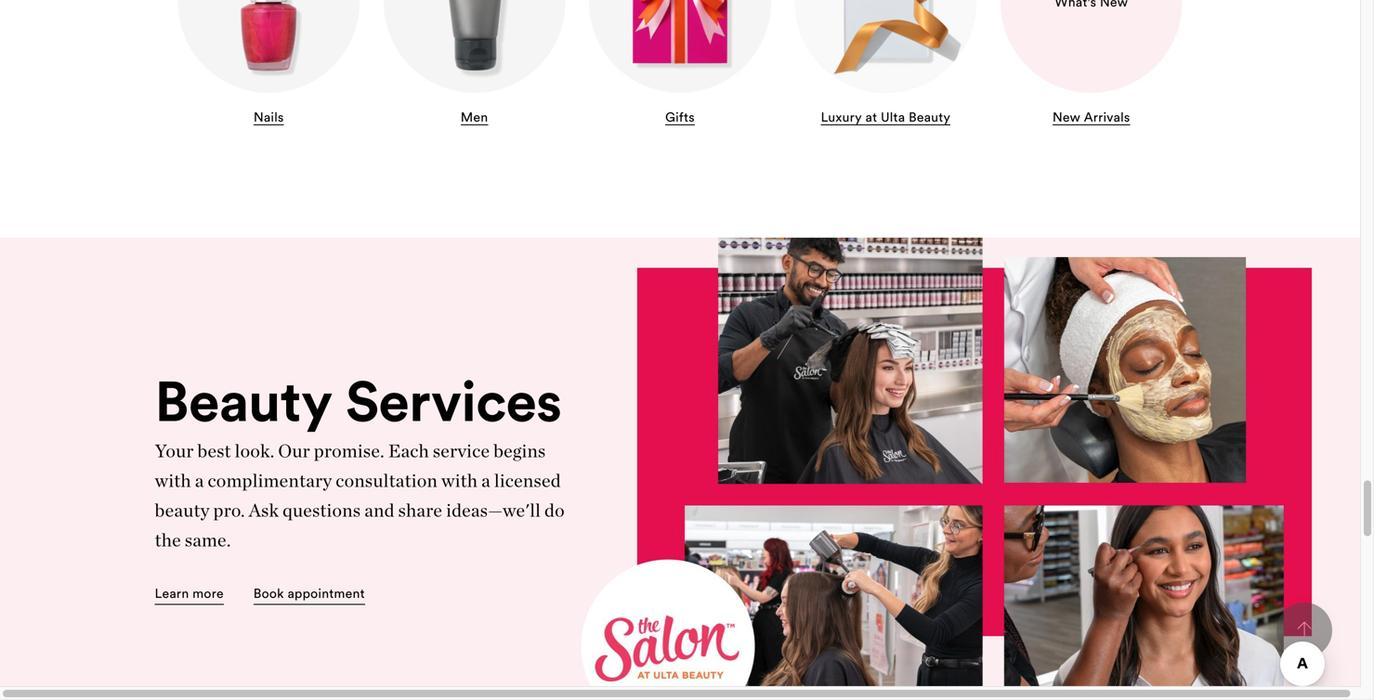 Task type: locate. For each thing, give the bounding box(es) containing it.
look.
[[235, 440, 275, 462]]

beauty up look.
[[155, 366, 332, 436]]

back to top image
[[1297, 622, 1312, 637]]

with down your
[[155, 470, 191, 492]]

book
[[254, 585, 284, 602]]

a up ideas—we'll
[[481, 470, 491, 492]]

new
[[1053, 109, 1081, 125]]

learn more link
[[155, 585, 224, 605]]

your
[[155, 440, 194, 462]]

gifts
[[665, 109, 695, 125]]

luxury at ulta beauty
[[821, 109, 951, 125]]

with
[[155, 470, 191, 492], [441, 470, 478, 492]]

0 horizontal spatial with
[[155, 470, 191, 492]]

0 horizontal spatial beauty
[[155, 366, 332, 436]]

questions
[[283, 499, 361, 522]]

best
[[197, 440, 231, 462]]

learn
[[155, 585, 189, 602]]

a
[[195, 470, 204, 492], [481, 470, 491, 492]]

1 horizontal spatial a
[[481, 470, 491, 492]]

same.
[[185, 529, 231, 552]]

new arrivals
[[1053, 109, 1130, 125]]

new arrivals link
[[1001, 0, 1182, 129]]

1 vertical spatial beauty
[[155, 366, 332, 436]]

learn more
[[155, 585, 224, 602]]

consultation
[[336, 470, 438, 492]]

beauty right ulta
[[909, 109, 951, 125]]

1 horizontal spatial with
[[441, 470, 478, 492]]

2 a from the left
[[481, 470, 491, 492]]

2 with from the left
[[441, 470, 478, 492]]

luxury
[[821, 109, 862, 125]]

beauty
[[155, 499, 210, 522]]

beauty
[[909, 109, 951, 125], [155, 366, 332, 436]]

1 horizontal spatial beauty
[[909, 109, 951, 125]]

licensed
[[494, 470, 561, 492]]

a down best
[[195, 470, 204, 492]]

more
[[193, 585, 224, 602]]

nails
[[254, 109, 284, 125]]

with down the service
[[441, 470, 478, 492]]

0 horizontal spatial a
[[195, 470, 204, 492]]



Task type: describe. For each thing, give the bounding box(es) containing it.
ideas—we'll
[[446, 499, 541, 522]]

each
[[388, 440, 429, 462]]

the
[[155, 529, 181, 552]]

men
[[461, 109, 488, 125]]

book appointment link
[[254, 585, 365, 605]]

at
[[866, 109, 877, 125]]

appointment
[[288, 585, 365, 602]]

0 vertical spatial beauty
[[909, 109, 951, 125]]

promise.
[[314, 440, 385, 462]]

nails link
[[178, 0, 360, 129]]

services
[[346, 366, 562, 436]]

the salon at ulta beauty image
[[581, 238, 1312, 701]]

beauty inside beauty services your best look. our promise. each service begins with a complimentary consultation with a licensed beauty pro. ask questions and share ideas—we'll do the same.
[[155, 366, 332, 436]]

ask
[[249, 499, 279, 522]]

luxury at ulta beauty link
[[795, 0, 977, 129]]

our
[[278, 440, 310, 462]]

and
[[364, 499, 395, 522]]

1 with from the left
[[155, 470, 191, 492]]

1 a from the left
[[195, 470, 204, 492]]

service
[[433, 440, 490, 462]]

pro.
[[213, 499, 245, 522]]

begins
[[494, 440, 546, 462]]

complimentary
[[208, 470, 332, 492]]

ulta
[[881, 109, 905, 125]]

beauty services your best look. our promise. each service begins with a complimentary consultation with a licensed beauty pro. ask questions and share ideas—we'll do the same.
[[155, 366, 565, 552]]

share
[[398, 499, 442, 522]]

men link
[[384, 0, 565, 129]]

do
[[545, 499, 565, 522]]

gifts link
[[589, 0, 771, 129]]

arrivals
[[1084, 109, 1130, 125]]

book appointment
[[254, 585, 365, 602]]



Task type: vqa. For each thing, say whether or not it's contained in the screenshot.
'licensed'
yes



